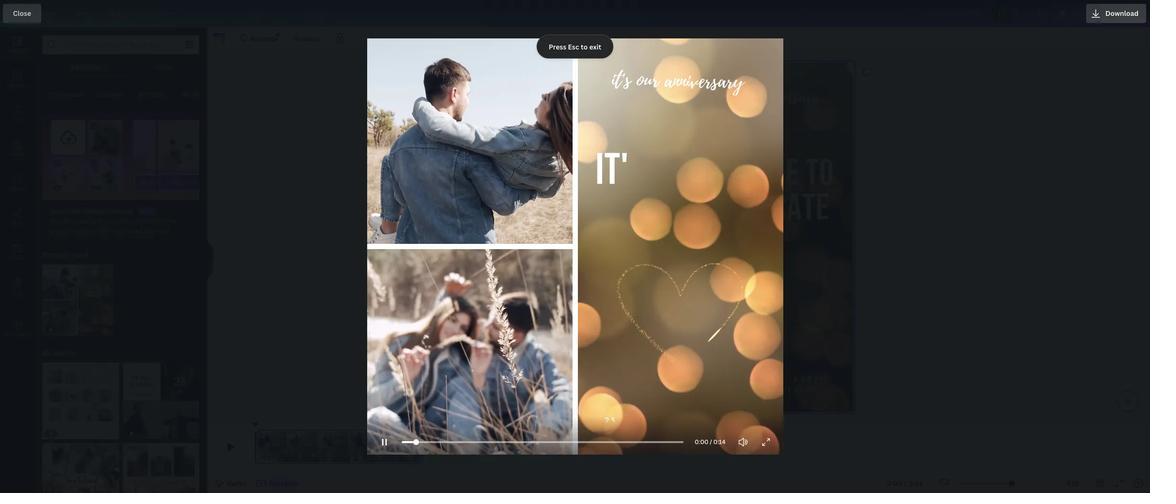 Task type: describe. For each thing, give the bounding box(es) containing it.
trimming, start edge slider
[[255, 432, 264, 462]]

exit
[[589, 42, 601, 51]]

our
[[730, 85, 749, 110]]

instantly
[[105, 206, 134, 216]]

styles
[[153, 62, 173, 72]]

create
[[16, 331, 30, 338]]

bulk
[[4, 331, 14, 338]]

anniversary
[[754, 85, 820, 110]]

get
[[934, 9, 946, 18]]

1 vertical spatial new
[[141, 208, 153, 215]]

to inside upload media and type a short description to generate videos, with music already synced.
[[170, 217, 176, 225]]

23 october 2023  •  9:00 pm the cable yacht club
[[703, 375, 827, 394]]

•  9:00 pm
[[785, 375, 827, 383]]

all
[[42, 348, 51, 357]]

brand
[[10, 151, 24, 157]]

it's
[[696, 157, 738, 194]]

christmas button
[[42, 85, 88, 104]]

description
[[137, 217, 168, 225]]

celebrate
[[700, 192, 830, 229]]

1 horizontal spatial 0:14
[[909, 479, 923, 488]]

0:00 / 0:14 inside dialog
[[695, 438, 726, 446]]

Search 800 x 800 px templates search field
[[61, 36, 180, 54]]

design button
[[0, 27, 35, 62]]

it's our anniversary
[[709, 85, 820, 110]]

wedding
[[182, 90, 211, 99]]

esc
[[568, 42, 579, 51]]

uploads
[[8, 185, 27, 192]]

generate
[[50, 206, 80, 216]]

elements
[[6, 82, 28, 88]]

Seek bar range field
[[390, 430, 695, 455]]

0:14 inside dialog
[[714, 438, 726, 446]]

pro
[[969, 9, 980, 18]]

already
[[128, 227, 149, 235]]

fading sparkler heart image inside dialog
[[608, 256, 748, 374]]

recently used
[[42, 250, 88, 259]]

templates
[[68, 62, 102, 72]]

elements button
[[0, 62, 35, 97]]

synced.
[[150, 227, 172, 235]]

notes
[[227, 479, 246, 488]]

notes button
[[211, 476, 250, 491]]

to for esc
[[581, 42, 588, 51]]

close button
[[3, 4, 41, 23]]

text
[[12, 116, 22, 123]]

all results
[[42, 348, 75, 357]]

minimalistic neutral clean polaroid photo collage new collection animated video group
[[42, 362, 119, 439]]

duration button
[[254, 476, 302, 491]]

styles button
[[128, 58, 199, 76]]

beige dark minimalist birthday video collage group
[[123, 362, 199, 439]]

it's time to celebrate
[[696, 157, 834, 229]]

'
[[620, 151, 629, 195]]

and
[[90, 217, 100, 225]]

i t ' s
[[595, 151, 646, 195]]

main menu bar
[[0, 0, 1150, 27]]

i
[[595, 151, 604, 195]]

time
[[744, 157, 800, 194]]

with
[[97, 227, 109, 235]]

magic switch
[[117, 9, 160, 18]]

templates button
[[42, 58, 128, 76]]

beige elegant animated celebration anniversary photo collage video group
[[42, 265, 113, 336]]

home link
[[31, 4, 66, 23]]

home
[[38, 9, 58, 18]]

new inside main menu bar
[[166, 10, 179, 17]]

get canva pro
[[934, 9, 980, 18]]

generate videos instantly
[[50, 206, 134, 216]]

wedding button
[[176, 85, 217, 104]]

videos
[[82, 206, 103, 216]]

t
[[604, 151, 620, 195]]

press esc to exit
[[549, 42, 601, 51]]



Task type: locate. For each thing, give the bounding box(es) containing it.
0 vertical spatial 0:00
[[695, 438, 709, 446]]

bulk create button
[[0, 312, 35, 346]]

1 vertical spatial /
[[904, 479, 907, 488]]

1 horizontal spatial 14.5s
[[1073, 9, 1089, 18]]

0 horizontal spatial 0:00
[[695, 438, 709, 446]]

collage button
[[91, 85, 128, 104]]

0 horizontal spatial to
[[170, 217, 176, 225]]

short
[[120, 217, 135, 225]]

used
[[73, 250, 88, 259]]

0 horizontal spatial new
[[141, 208, 153, 215]]

1 vertical spatial to
[[806, 157, 834, 194]]

text button
[[0, 97, 35, 131]]

videos,
[[76, 227, 96, 235]]

apps button
[[0, 269, 35, 304]]

side panel tab list
[[0, 27, 35, 346]]

1 horizontal spatial 14.5s button
[[1053, 4, 1097, 23]]

/
[[710, 438, 712, 446], [904, 479, 907, 488]]

magic video example usage image
[[42, 112, 199, 200]]

canva
[[947, 9, 968, 18]]

0 vertical spatial 14.5s button
[[1053, 4, 1097, 23]]

0 horizontal spatial /
[[710, 438, 712, 446]]

14.5s button
[[1053, 4, 1097, 23], [259, 453, 274, 462]]

christmas
[[48, 90, 81, 99]]

1 vertical spatial 0:14
[[909, 479, 923, 488]]

download button
[[1086, 4, 1147, 23]]

to
[[581, 42, 588, 51], [806, 157, 834, 194], [170, 217, 176, 225]]

0 horizontal spatial 14.5s button
[[259, 453, 274, 462]]

14.5s
[[1073, 9, 1089, 18], [259, 453, 274, 461]]

it's
[[709, 85, 726, 110]]

design
[[9, 47, 25, 54]]

1 horizontal spatial /
[[904, 479, 907, 488]]

a
[[116, 217, 119, 225]]

draw button
[[0, 200, 35, 235]]

hide image
[[207, 237, 213, 283]]

duration
[[269, 479, 298, 488]]

1 horizontal spatial 0:00 / 0:14
[[887, 479, 923, 488]]

1 vertical spatial 0:00 / 0:14
[[887, 479, 923, 488]]

uploads button
[[0, 166, 35, 200]]

1 horizontal spatial new
[[166, 10, 179, 17]]

0 vertical spatial new
[[166, 10, 179, 17]]

apps
[[11, 289, 23, 296]]

new
[[166, 10, 179, 17], [141, 208, 153, 215]]

trimming, end edge slider
[[414, 432, 423, 462]]

0 vertical spatial 14.5s
[[1073, 9, 1089, 18]]

0 horizontal spatial 0:14
[[714, 438, 726, 446]]

type
[[102, 217, 114, 225]]

media
[[71, 217, 89, 225]]

1 horizontal spatial 0:00
[[887, 479, 903, 488]]

collage
[[98, 90, 122, 99]]

projects
[[8, 254, 27, 261]]

bulk create
[[4, 331, 30, 338]]

1 vertical spatial 14.5s button
[[259, 453, 274, 462]]

new up description
[[141, 208, 153, 215]]

dialog
[[0, 0, 1150, 493]]

music
[[110, 227, 127, 235]]

upload
[[50, 217, 70, 225]]

recently
[[42, 250, 71, 259]]

0:00
[[695, 438, 709, 446], [887, 479, 903, 488]]

fading sparkler heart image
[[706, 245, 824, 344], [608, 256, 748, 374]]

dialog containing i
[[0, 0, 1150, 493]]

0 vertical spatial 0:00 / 0:14
[[695, 438, 726, 446]]

new right the switch
[[166, 10, 179, 17]]

get canva pro button
[[918, 4, 988, 23]]

s
[[629, 151, 646, 195]]

projects button
[[0, 235, 35, 269]]

0 horizontal spatial 14.5s
[[259, 453, 274, 461]]

0:00 / 0:14
[[695, 438, 726, 446], [887, 479, 923, 488]]

0 vertical spatial /
[[710, 438, 712, 446]]

birthday
[[138, 90, 166, 99]]

canva assistant image
[[1123, 396, 1134, 407]]

Design title text field
[[799, 4, 914, 23]]

14.5s inside main menu bar
[[1073, 9, 1089, 18]]

0 horizontal spatial 0:00 / 0:14
[[695, 438, 726, 446]]

the cable yacht club
[[714, 386, 817, 394]]

Page title text field
[[278, 453, 282, 462]]

generate
[[50, 227, 74, 235]]

1 vertical spatial 14.5s
[[259, 453, 274, 461]]

press
[[549, 42, 567, 51]]

14.5s button left download
[[1053, 4, 1097, 23]]

2 horizontal spatial to
[[806, 157, 834, 194]]

0:00 inside dialog
[[695, 438, 709, 446]]

draw
[[11, 220, 23, 227]]

/ inside dialog
[[710, 438, 712, 446]]

results
[[53, 348, 75, 357]]

close
[[13, 9, 31, 18]]

brand button
[[0, 131, 35, 166]]

hide pages image
[[656, 417, 702, 425]]

download
[[1106, 9, 1139, 18]]

switch
[[138, 9, 160, 18]]

14.5s left page title text box
[[259, 453, 274, 461]]

upload media and type a short description to generate videos, with music already synced.
[[50, 217, 176, 235]]

1 horizontal spatial to
[[581, 42, 588, 51]]

to for time
[[806, 157, 834, 194]]

0 vertical spatial to
[[581, 42, 588, 51]]

birthday button
[[132, 85, 172, 104]]

14.5s button left page title text box
[[259, 453, 274, 462]]

2 vertical spatial to
[[170, 217, 176, 225]]

magic
[[117, 9, 136, 18]]

0 vertical spatial 0:14
[[714, 438, 726, 446]]

to inside the it's time to celebrate
[[806, 157, 834, 194]]

1 vertical spatial 0:00
[[887, 479, 903, 488]]

14.5s left download
[[1073, 9, 1089, 18]]



Task type: vqa. For each thing, say whether or not it's contained in the screenshot.
the Unleash your team's creativity with Canva's Visual Suite Link
no



